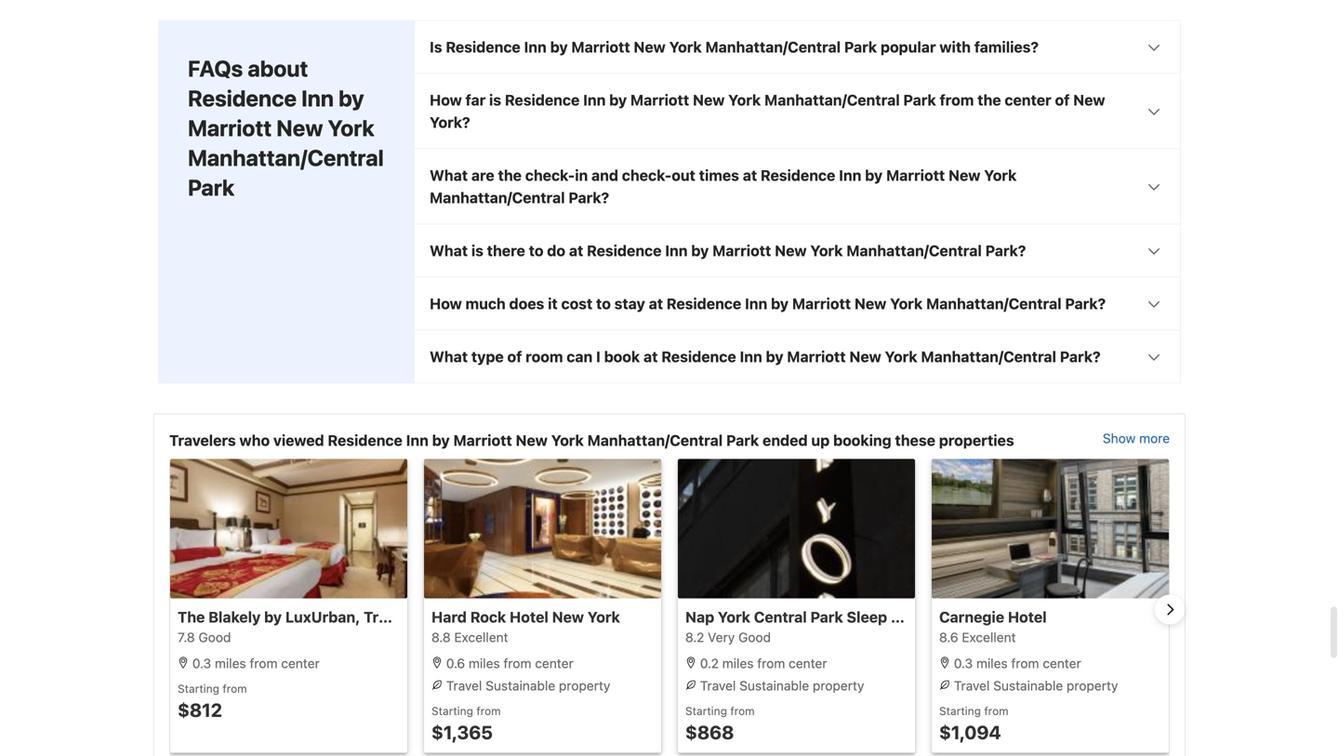 Task type: vqa. For each thing, say whether or not it's contained in the screenshot.
2 within 2 149
no



Task type: describe. For each thing, give the bounding box(es) containing it.
how much does it cost to stay at residence inn by marriott new york manhattan/central park?
[[430, 295, 1106, 312]]

what type of room can i book at residence inn by marriott new york manhattan/central park?
[[430, 348, 1101, 365]]

the inside what are the check-in and check-out times at residence inn by marriott new york manhattan/central park?
[[498, 166, 522, 184]]

residence inside what are the check-in and check-out times at residence inn by marriott new york manhattan/central park?
[[761, 166, 835, 184]]

faqs about residence inn by marriott new york manhattan/central park
[[188, 55, 384, 200]]

collection
[[446, 608, 518, 626]]

residence inside the how far is residence inn by marriott new york manhattan/central park from the center of new york?
[[505, 91, 580, 109]]

hotel inside hard rock hotel new york 8.8 excellent
[[510, 608, 549, 626]]

travel sustainable property for $1,094
[[950, 678, 1118, 693]]

park inside the how far is residence inn by marriott new york manhattan/central park from the center of new york?
[[903, 91, 936, 109]]

$812
[[178, 699, 222, 721]]

from inside starting from $868
[[730, 704, 755, 717]]

good
[[738, 630, 771, 645]]

hard
[[431, 608, 467, 626]]

from inside starting from $812
[[223, 682, 247, 695]]

trademark
[[364, 608, 442, 626]]

1 miles from the left
[[215, 656, 246, 671]]

by inside what are the check-in and check-out times at residence inn by marriott new york manhattan/central park?
[[865, 166, 883, 184]]

york inside the how far is residence inn by marriott new york manhattan/central park from the center of new york?
[[728, 91, 761, 109]]

to inside "dropdown button"
[[596, 295, 611, 312]]

york?
[[430, 113, 470, 131]]

blakely
[[208, 608, 261, 626]]

manhattan/central inside what are the check-in and check-out times at residence inn by marriott new york manhattan/central park?
[[430, 189, 565, 206]]

of inside the how far is residence inn by marriott new york manhattan/central park from the center of new york?
[[1055, 91, 1070, 109]]

how for how far is residence inn by marriott new york manhattan/central park from the center of new york?
[[430, 91, 462, 109]]

travel sustainable property for $868
[[697, 678, 864, 693]]

what for what type of room can i book at residence inn by marriott new york manhattan/central park?
[[430, 348, 468, 365]]

popular
[[881, 38, 936, 56]]

inn inside faqs about residence inn by marriott new york manhattan/central park
[[301, 85, 334, 111]]

starting from $868
[[685, 704, 755, 743]]

properties
[[939, 432, 1014, 449]]

what type of room can i book at residence inn by marriott new york manhattan/central park? button
[[415, 331, 1180, 383]]

nap
[[685, 608, 714, 626]]

center inside the how far is residence inn by marriott new york manhattan/central park from the center of new york?
[[1005, 91, 1051, 109]]

travel sustainable property for $1,365
[[443, 678, 610, 693]]

new inside hard rock hotel new york 8.8 excellent
[[552, 608, 584, 626]]

8.6 excellent
[[939, 630, 1016, 645]]

york inside "dropdown button"
[[890, 295, 923, 312]]

what are the check-in and check-out times at residence inn by marriott new york manhattan/central park?
[[430, 166, 1017, 206]]

starting from $1,094
[[939, 704, 1009, 743]]

how much does it cost to stay at residence inn by marriott new york manhattan/central park? button
[[415, 278, 1180, 330]]

with
[[940, 38, 971, 56]]

starting from $1,365
[[431, 704, 501, 743]]

at right do
[[569, 242, 583, 259]]

new inside "dropdown button"
[[855, 295, 887, 312]]

these
[[895, 432, 935, 449]]

from down blakely
[[250, 656, 278, 671]]

manhattan/central inside the how far is residence inn by marriott new york manhattan/central park from the center of new york?
[[764, 91, 900, 109]]

travel for $1,094
[[954, 678, 990, 693]]

out
[[672, 166, 695, 184]]

0.2
[[700, 656, 719, 671]]

in
[[575, 166, 588, 184]]

cost
[[561, 295, 593, 312]]

nap york central park sleep station 8.2 very good
[[685, 608, 943, 645]]

travelers who viewed residence inn by marriott new york manhattan/central park ended up booking these properties
[[169, 432, 1014, 449]]

up
[[811, 432, 830, 449]]

show more link
[[1103, 429, 1170, 452]]

residence right is
[[446, 38, 521, 56]]

center for $1,365
[[535, 656, 574, 671]]

i
[[596, 348, 601, 365]]

ended
[[763, 432, 808, 449]]

more
[[1139, 431, 1170, 446]]

book
[[604, 348, 640, 365]]

far
[[465, 91, 486, 109]]

inn inside the how far is residence inn by marriott new york manhattan/central park from the center of new york?
[[583, 91, 606, 109]]

miles for $1,365
[[469, 656, 500, 671]]

1 check- from the left
[[525, 166, 575, 184]]

residence inside faqs about residence inn by marriott new york manhattan/central park
[[188, 85, 297, 111]]

booking
[[833, 432, 891, 449]]

the blakely by luxurban, trademark collection by wyndham 7.8 good
[[178, 608, 616, 645]]

at inside what are the check-in and check-out times at residence inn by marriott new york manhattan/central park?
[[743, 166, 757, 184]]

$868
[[685, 721, 734, 743]]

at right book
[[644, 348, 658, 365]]

what is there to do at residence inn by marriott new york manhattan/central park?
[[430, 242, 1026, 259]]

times
[[699, 166, 739, 184]]

$1,094
[[939, 721, 1001, 743]]

what for what is there to do at residence inn by marriott new york manhattan/central park?
[[430, 242, 468, 259]]

marriott inside what are the check-in and check-out times at residence inn by marriott new york manhattan/central park?
[[886, 166, 945, 184]]

inn inside what are the check-in and check-out times at residence inn by marriott new york manhattan/central park?
[[839, 166, 862, 184]]

from down hard rock hotel new york 8.8 excellent
[[504, 656, 531, 671]]

from inside the how far is residence inn by marriott new york manhattan/central park from the center of new york?
[[940, 91, 974, 109]]

does
[[509, 295, 544, 312]]

starting from $812
[[178, 682, 247, 721]]

viewed
[[273, 432, 324, 449]]

miles for $1,094
[[976, 656, 1008, 671]]

marriott inside "dropdown button"
[[792, 295, 851, 312]]



Task type: locate. For each thing, give the bounding box(es) containing it.
marriott inside the how far is residence inn by marriott new york manhattan/central park from the center of new york?
[[630, 91, 689, 109]]

the right are
[[498, 166, 522, 184]]

2 sustainable from the left
[[739, 678, 809, 693]]

hotel up 8.6 excellent
[[1008, 608, 1047, 626]]

1 sustainable from the left
[[486, 678, 555, 693]]

hotel
[[510, 608, 549, 626], [1008, 608, 1047, 626]]

3 sustainable from the left
[[993, 678, 1063, 693]]

check-
[[525, 166, 575, 184], [622, 166, 672, 184]]

1 horizontal spatial to
[[596, 295, 611, 312]]

property for $868
[[813, 678, 864, 693]]

0 horizontal spatial 0.3
[[192, 656, 211, 671]]

3 travel from the left
[[954, 678, 990, 693]]

0 horizontal spatial travel
[[446, 678, 482, 693]]

2 0.3 from the left
[[954, 656, 973, 671]]

1 horizontal spatial sustainable
[[739, 678, 809, 693]]

1 horizontal spatial of
[[1055, 91, 1070, 109]]

travel for $1,365
[[446, 678, 482, 693]]

park? inside what are the check-in and check-out times at residence inn by marriott new york manhattan/central park?
[[569, 189, 609, 206]]

the
[[178, 608, 205, 626]]

1 horizontal spatial travel
[[700, 678, 736, 693]]

1 vertical spatial is
[[471, 242, 483, 259]]

and
[[591, 166, 618, 184]]

do
[[547, 242, 565, 259]]

sustainable up starting from $1,094
[[993, 678, 1063, 693]]

from down 7.8 good
[[223, 682, 247, 695]]

0 horizontal spatial travel sustainable property
[[443, 678, 610, 693]]

what left are
[[430, 166, 468, 184]]

starting up $1,365
[[431, 704, 473, 717]]

miles
[[215, 656, 246, 671], [469, 656, 500, 671], [722, 656, 754, 671], [976, 656, 1008, 671]]

it
[[548, 295, 558, 312]]

center down luxurban,
[[281, 656, 320, 671]]

by
[[550, 38, 568, 56], [339, 85, 364, 111], [609, 91, 627, 109], [865, 166, 883, 184], [691, 242, 709, 259], [771, 295, 789, 312], [766, 348, 784, 365], [432, 432, 450, 449], [264, 608, 282, 626], [522, 608, 540, 626]]

2 vertical spatial what
[[430, 348, 468, 365]]

center down families?
[[1005, 91, 1051, 109]]

residence right book
[[661, 348, 736, 365]]

travel sustainable property down 0.6 miles from center
[[443, 678, 610, 693]]

what are the check-in and check-out times at residence inn by marriott new york manhattan/central park? button
[[415, 149, 1180, 224]]

miles down 7.8 good
[[215, 656, 246, 671]]

from up $1,094
[[984, 704, 1009, 717]]

0.3 miles from center for by
[[189, 656, 320, 671]]

sustainable down the 0.2 miles from center
[[739, 678, 809, 693]]

is inside what is there to do at residence inn by marriott new york manhattan/central park? dropdown button
[[471, 242, 483, 259]]

central
[[754, 608, 807, 626]]

hotel inside the carnegie hotel 8.6 excellent
[[1008, 608, 1047, 626]]

hard rock hotel new york 8.8 excellent
[[431, 608, 620, 645]]

how up york?
[[430, 91, 462, 109]]

center for $868
[[789, 656, 827, 671]]

residence down how far is residence inn by marriott new york manhattan/central park from the center of new york? dropdown button at the top of page
[[761, 166, 835, 184]]

0.3 down 8.6 excellent
[[954, 656, 973, 671]]

york inside nap york central park sleep station 8.2 very good
[[718, 608, 750, 626]]

by inside faqs about residence inn by marriott new york manhattan/central park
[[339, 85, 364, 111]]

1 horizontal spatial 0.3 miles from center
[[950, 656, 1081, 671]]

travel for $868
[[700, 678, 736, 693]]

0 horizontal spatial property
[[559, 678, 610, 693]]

park
[[844, 38, 877, 56], [903, 91, 936, 109], [188, 174, 234, 200], [726, 432, 759, 449], [810, 608, 843, 626]]

inn
[[524, 38, 547, 56], [301, 85, 334, 111], [583, 91, 606, 109], [839, 166, 862, 184], [665, 242, 688, 259], [745, 295, 767, 312], [740, 348, 762, 365], [406, 432, 429, 449]]

travel sustainable property down the 0.2 miles from center
[[697, 678, 864, 693]]

2 horizontal spatial sustainable
[[993, 678, 1063, 693]]

how for how much does it cost to stay at residence inn by marriott new york manhattan/central park?
[[430, 295, 462, 312]]

check- left 'and'
[[525, 166, 575, 184]]

travelers
[[169, 432, 236, 449]]

0 vertical spatial to
[[529, 242, 544, 259]]

2 property from the left
[[813, 678, 864, 693]]

2 0.3 miles from center from the left
[[950, 656, 1081, 671]]

from down good
[[757, 656, 785, 671]]

starting
[[178, 682, 219, 695], [431, 704, 473, 717], [685, 704, 727, 717], [939, 704, 981, 717]]

park inside nap york central park sleep station 8.2 very good
[[810, 608, 843, 626]]

by inside the how far is residence inn by marriott new york manhattan/central park from the center of new york?
[[609, 91, 627, 109]]

1 vertical spatial how
[[430, 295, 462, 312]]

starting for $812
[[178, 682, 219, 695]]

starting inside starting from $1,094
[[939, 704, 981, 717]]

residence down faqs
[[188, 85, 297, 111]]

property for $1,365
[[559, 678, 610, 693]]

much
[[465, 295, 506, 312]]

to left stay
[[596, 295, 611, 312]]

0.3 for the
[[192, 656, 211, 671]]

york inside faqs about residence inn by marriott new york manhattan/central park
[[328, 115, 374, 141]]

at
[[743, 166, 757, 184], [569, 242, 583, 259], [649, 295, 663, 312], [644, 348, 658, 365]]

at inside "dropdown button"
[[649, 295, 663, 312]]

how inside "dropdown button"
[[430, 295, 462, 312]]

carnegie
[[939, 608, 1004, 626]]

0.3 miles from center
[[189, 656, 320, 671], [950, 656, 1081, 671]]

is residence inn by marriott new york manhattan/central park popular with families?
[[430, 38, 1039, 56]]

2 horizontal spatial travel
[[954, 678, 990, 693]]

can
[[567, 348, 593, 365]]

what is there to do at residence inn by marriott new york manhattan/central park? button
[[415, 225, 1180, 277]]

0.3 for carnegie
[[954, 656, 973, 671]]

0 vertical spatial what
[[430, 166, 468, 184]]

by inside "dropdown button"
[[771, 295, 789, 312]]

new inside what are the check-in and check-out times at residence inn by marriott new york manhattan/central park?
[[949, 166, 981, 184]]

from inside starting from $1,094
[[984, 704, 1009, 717]]

0 horizontal spatial of
[[507, 348, 522, 365]]

residence right viewed
[[328, 432, 403, 449]]

2 check- from the left
[[622, 166, 672, 184]]

manhattan/central
[[705, 38, 841, 56], [764, 91, 900, 109], [188, 145, 384, 171], [430, 189, 565, 206], [846, 242, 982, 259], [926, 295, 1062, 312], [921, 348, 1056, 365], [587, 432, 723, 449]]

3 travel sustainable property from the left
[[950, 678, 1118, 693]]

0.3
[[192, 656, 211, 671], [954, 656, 973, 671]]

from
[[940, 91, 974, 109], [250, 656, 278, 671], [504, 656, 531, 671], [757, 656, 785, 671], [1011, 656, 1039, 671], [223, 682, 247, 695], [476, 704, 501, 717], [730, 704, 755, 717], [984, 704, 1009, 717]]

travel up starting from $1,094
[[954, 678, 990, 693]]

who
[[239, 432, 270, 449]]

center for $1,094
[[1043, 656, 1081, 671]]

from inside starting from $1,365
[[476, 704, 501, 717]]

what inside what is there to do at residence inn by marriott new york manhattan/central park? dropdown button
[[430, 242, 468, 259]]

0 horizontal spatial 0.3 miles from center
[[189, 656, 320, 671]]

how far is residence inn by marriott new york manhattan/central park from the center of new york?
[[430, 91, 1105, 131]]

2 miles from the left
[[469, 656, 500, 671]]

starting up $1,094
[[939, 704, 981, 717]]

1 vertical spatial to
[[596, 295, 611, 312]]

is residence inn by marriott new york manhattan/central park popular with families? button
[[415, 21, 1180, 73]]

the
[[978, 91, 1001, 109], [498, 166, 522, 184]]

1 horizontal spatial check-
[[622, 166, 672, 184]]

starting inside starting from $812
[[178, 682, 219, 695]]

0.3 miles from center for 8.6 excellent
[[950, 656, 1081, 671]]

starting for $1,094
[[939, 704, 981, 717]]

travel sustainable property up starting from $1,094
[[950, 678, 1118, 693]]

to left do
[[529, 242, 544, 259]]

check- right 'and'
[[622, 166, 672, 184]]

0 vertical spatial of
[[1055, 91, 1070, 109]]

inn inside "dropdown button"
[[745, 295, 767, 312]]

sleep
[[847, 608, 887, 626]]

from up $1,365
[[476, 704, 501, 717]]

sustainable down 0.6 miles from center
[[486, 678, 555, 693]]

are
[[471, 166, 495, 184]]

park inside faqs about residence inn by marriott new york manhattan/central park
[[188, 174, 234, 200]]

manhattan/central inside "dropdown button"
[[926, 295, 1062, 312]]

7.8 good
[[178, 630, 231, 645]]

how inside the how far is residence inn by marriott new york manhattan/central park from the center of new york?
[[430, 91, 462, 109]]

2 what from the top
[[430, 242, 468, 259]]

property for $1,094
[[1067, 678, 1118, 693]]

0.3 down 7.8 good
[[192, 656, 211, 671]]

0 vertical spatial the
[[978, 91, 1001, 109]]

region containing $812
[[154, 459, 1185, 756]]

residence down what is there to do at residence inn by marriott new york manhattan/central park?
[[667, 295, 741, 312]]

new
[[634, 38, 666, 56], [693, 91, 725, 109], [1073, 91, 1105, 109], [276, 115, 323, 141], [949, 166, 981, 184], [775, 242, 807, 259], [855, 295, 887, 312], [849, 348, 881, 365], [516, 432, 548, 449], [552, 608, 584, 626]]

park?
[[569, 189, 609, 206], [985, 242, 1026, 259], [1065, 295, 1106, 312], [1060, 348, 1101, 365]]

faqs
[[188, 55, 243, 81]]

3 what from the top
[[430, 348, 468, 365]]

york inside what are the check-in and check-out times at residence inn by marriott new york manhattan/central park?
[[984, 166, 1017, 184]]

1 how from the top
[[430, 91, 462, 109]]

1 what from the top
[[430, 166, 468, 184]]

2 how from the top
[[430, 295, 462, 312]]

1 travel sustainable property from the left
[[443, 678, 610, 693]]

sustainable for $868
[[739, 678, 809, 693]]

york inside hard rock hotel new york 8.8 excellent
[[588, 608, 620, 626]]

miles for $868
[[722, 656, 754, 671]]

0 horizontal spatial hotel
[[510, 608, 549, 626]]

1 0.3 miles from center from the left
[[189, 656, 320, 671]]

families?
[[974, 38, 1039, 56]]

what for what are the check-in and check-out times at residence inn by marriott new york manhattan/central park?
[[430, 166, 468, 184]]

0.2 miles from center
[[697, 656, 827, 671]]

0 vertical spatial how
[[430, 91, 462, 109]]

2 travel sustainable property from the left
[[697, 678, 864, 693]]

1 property from the left
[[559, 678, 610, 693]]

1 horizontal spatial the
[[978, 91, 1001, 109]]

3 property from the left
[[1067, 678, 1118, 693]]

how
[[430, 91, 462, 109], [430, 295, 462, 312]]

the inside the how far is residence inn by marriott new york manhattan/central park from the center of new york?
[[978, 91, 1001, 109]]

8.2 very
[[685, 630, 735, 645]]

0 horizontal spatial sustainable
[[486, 678, 555, 693]]

rock
[[470, 608, 506, 626]]

1 vertical spatial of
[[507, 348, 522, 365]]

is inside the how far is residence inn by marriott new york manhattan/central park from the center of new york?
[[489, 91, 501, 109]]

starting up $812
[[178, 682, 219, 695]]

travel sustainable property
[[443, 678, 610, 693], [697, 678, 864, 693], [950, 678, 1118, 693]]

hotel right rock
[[510, 608, 549, 626]]

is
[[489, 91, 501, 109], [471, 242, 483, 259]]

from down "with"
[[940, 91, 974, 109]]

starting for $1,365
[[431, 704, 473, 717]]

sustainable for $1,365
[[486, 678, 555, 693]]

1 horizontal spatial travel sustainable property
[[697, 678, 864, 693]]

region
[[154, 459, 1185, 756]]

the down families?
[[978, 91, 1001, 109]]

2 horizontal spatial property
[[1067, 678, 1118, 693]]

at right stay
[[649, 295, 663, 312]]

what left type
[[430, 348, 468, 365]]

starting up $868
[[685, 704, 727, 717]]

residence up stay
[[587, 242, 662, 259]]

at right times
[[743, 166, 757, 184]]

what inside what are the check-in and check-out times at residence inn by marriott new york manhattan/central park?
[[430, 166, 468, 184]]

residence right far at the top left of the page
[[505, 91, 580, 109]]

0 horizontal spatial the
[[498, 166, 522, 184]]

york
[[669, 38, 702, 56], [728, 91, 761, 109], [328, 115, 374, 141], [984, 166, 1017, 184], [810, 242, 843, 259], [890, 295, 923, 312], [885, 348, 918, 365], [551, 432, 584, 449], [588, 608, 620, 626], [718, 608, 750, 626]]

0 horizontal spatial to
[[529, 242, 544, 259]]

0.3 miles from center down blakely
[[189, 656, 320, 671]]

miles right '0.2'
[[722, 656, 754, 671]]

sustainable
[[486, 678, 555, 693], [739, 678, 809, 693], [993, 678, 1063, 693]]

carnegie hotel 8.6 excellent
[[939, 608, 1047, 645]]

center down the carnegie hotel 8.6 excellent
[[1043, 656, 1081, 671]]

from down the carnegie hotel 8.6 excellent
[[1011, 656, 1039, 671]]

is left there
[[471, 242, 483, 259]]

residence inside "dropdown button"
[[667, 295, 741, 312]]

park? inside "dropdown button"
[[1065, 295, 1106, 312]]

4 miles from the left
[[976, 656, 1008, 671]]

2 hotel from the left
[[1008, 608, 1047, 626]]

0 vertical spatial is
[[489, 91, 501, 109]]

room
[[526, 348, 563, 365]]

what inside what type of room can i book at residence inn by marriott new york manhattan/central park? dropdown button
[[430, 348, 468, 365]]

what
[[430, 166, 468, 184], [430, 242, 468, 259], [430, 348, 468, 365]]

2 travel from the left
[[700, 678, 736, 693]]

about
[[248, 55, 308, 81]]

new inside faqs about residence inn by marriott new york manhattan/central park
[[276, 115, 323, 141]]

0 horizontal spatial check-
[[525, 166, 575, 184]]

1 vertical spatial what
[[430, 242, 468, 259]]

how far is residence inn by marriott new york manhattan/central park from the center of new york? button
[[415, 74, 1180, 148]]

wyndham
[[543, 608, 616, 626]]

starting inside starting from $868
[[685, 704, 727, 717]]

1 horizontal spatial is
[[489, 91, 501, 109]]

1 0.3 from the left
[[192, 656, 211, 671]]

is right far at the top left of the page
[[489, 91, 501, 109]]

1 horizontal spatial 0.3
[[954, 656, 973, 671]]

sustainable for $1,094
[[993, 678, 1063, 693]]

miles right 0.6
[[469, 656, 500, 671]]

type
[[471, 348, 504, 365]]

of
[[1055, 91, 1070, 109], [507, 348, 522, 365]]

starting for $868
[[685, 704, 727, 717]]

1 horizontal spatial hotel
[[1008, 608, 1047, 626]]

there
[[487, 242, 525, 259]]

marriott inside faqs about residence inn by marriott new york manhattan/central park
[[188, 115, 272, 141]]

accordion control element
[[414, 20, 1181, 384]]

$1,365
[[431, 721, 493, 743]]

starting inside starting from $1,365
[[431, 704, 473, 717]]

travel down 0.6
[[446, 678, 482, 693]]

0 horizontal spatial is
[[471, 242, 483, 259]]

what left there
[[430, 242, 468, 259]]

center down nap york central park sleep station 8.2 very good
[[789, 656, 827, 671]]

3 miles from the left
[[722, 656, 754, 671]]

show more
[[1103, 431, 1170, 446]]

1 horizontal spatial property
[[813, 678, 864, 693]]

is
[[430, 38, 442, 56]]

from up $868
[[730, 704, 755, 717]]

to inside dropdown button
[[529, 242, 544, 259]]

0.6 miles from center
[[443, 656, 574, 671]]

0.6
[[446, 656, 465, 671]]

station
[[891, 608, 943, 626]]

how left "much"
[[430, 295, 462, 312]]

miles down 8.6 excellent
[[976, 656, 1008, 671]]

show
[[1103, 431, 1136, 446]]

to
[[529, 242, 544, 259], [596, 295, 611, 312]]

0.3 miles from center down the carnegie hotel 8.6 excellent
[[950, 656, 1081, 671]]

property
[[559, 678, 610, 693], [813, 678, 864, 693], [1067, 678, 1118, 693]]

center down hard rock hotel new york 8.8 excellent
[[535, 656, 574, 671]]

2 horizontal spatial travel sustainable property
[[950, 678, 1118, 693]]

luxurban,
[[285, 608, 360, 626]]

stay
[[614, 295, 645, 312]]

1 travel from the left
[[446, 678, 482, 693]]

8.8 excellent
[[431, 630, 508, 645]]

travel down '0.2'
[[700, 678, 736, 693]]

1 hotel from the left
[[510, 608, 549, 626]]

1 vertical spatial the
[[498, 166, 522, 184]]



